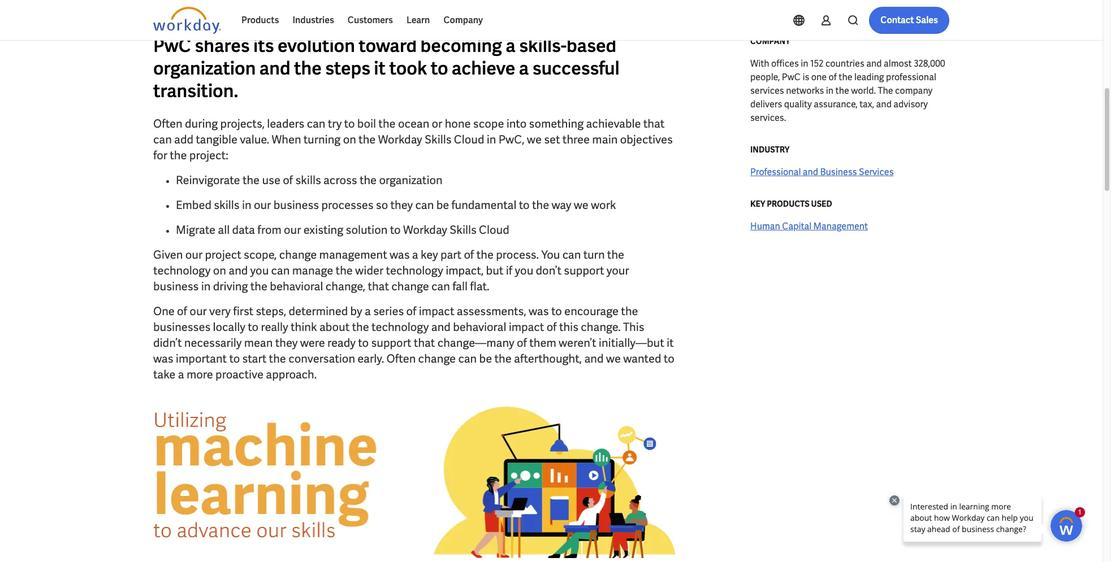 Task type: describe. For each thing, give the bounding box(es) containing it.
determined
[[289, 304, 348, 319]]

152
[[810, 58, 824, 70]]

successful
[[532, 57, 620, 80]]

to down embed skills in our business processes so they can be fundamental to the way we work
[[390, 223, 401, 238]]

conversation
[[288, 352, 355, 366]]

1 vertical spatial change
[[391, 279, 429, 294]]

professional and business services link
[[750, 166, 894, 179]]

pwc shares its evolution toward becoming a skills-based organization and the steps it took to achieve a successful transition.
[[153, 34, 620, 103]]

wanted
[[623, 352, 661, 366]]

to up proactive
[[229, 352, 240, 366]]

impact,
[[446, 264, 484, 278]]

in up data
[[242, 198, 251, 213]]

behavioral inside given our project scope, change management was a key part of the process. you can turn the technology on and you can manage the wider technology impact, but if you don't support your business in driving the behavioral change, that change can fall flat.
[[270, 279, 323, 294]]

very
[[209, 304, 231, 319]]

company button
[[437, 7, 490, 34]]

series
[[373, 304, 404, 319]]

can left fall
[[432, 279, 450, 294]]

the down boil
[[359, 132, 376, 147]]

technology down key
[[386, 264, 443, 278]]

technology down the given
[[153, 264, 211, 278]]

offices
[[771, 58, 799, 70]]

for
[[153, 148, 167, 163]]

is
[[803, 71, 809, 83]]

afterthought,
[[514, 352, 582, 366]]

and up leading
[[866, 58, 882, 70]]

professional
[[750, 166, 801, 178]]

tangible
[[196, 132, 237, 147]]

leaders
[[267, 116, 304, 131]]

that inside one of our very first steps, determined by a series of impact assessments, was to encourage the businesses locally to really think about the technology and behavioral impact of this change. this didn't necessarily mean they were ready to support that change—many of them weren't initially—but it was important to start the conversation early. often change can be the afterthought, and we wanted to take a more proactive approach.
[[414, 336, 435, 351]]

one
[[153, 304, 175, 319]]

and inside 'link'
[[803, 166, 818, 178]]

support inside one of our very first steps, determined by a series of impact assessments, was to encourage the businesses locally to really think about the technology and behavioral impact of this change. this didn't necessarily mean they were ready to support that change—many of them weren't initially—but it was important to start the conversation early. often change can be the afterthought, and we wanted to take a more proactive approach.
[[371, 336, 411, 351]]

hone
[[445, 116, 471, 131]]

you
[[541, 248, 560, 262]]

the up steps,
[[250, 279, 267, 294]]

wider
[[355, 264, 384, 278]]

0 vertical spatial change
[[279, 248, 317, 262]]

be inside one of our very first steps, determined by a series of impact assessments, was to encourage the businesses locally to really think about the technology and behavioral impact of this change. this didn't necessarily mean they were ready to support that change—many of them weren't initially—but it was important to start the conversation early. often change can be the afterthought, and we wanted to take a more proactive approach.
[[479, 352, 492, 366]]

embed skills in our business processes so they can be fundamental to the way we work
[[176, 198, 616, 213]]

this
[[623, 320, 644, 335]]

customers
[[348, 14, 393, 26]]

it inside one of our very first steps, determined by a series of impact assessments, was to encourage the businesses locally to really think about the technology and behavioral impact of this change. this didn't necessarily mean they were ready to support that change—many of them weren't initially—but it was important to start the conversation early. often change can be the afterthought, and we wanted to take a more proactive approach.
[[667, 336, 674, 351]]

achieve
[[452, 57, 515, 80]]

1 vertical spatial skills
[[214, 198, 240, 213]]

customers button
[[341, 7, 400, 34]]

first
[[233, 304, 253, 319]]

in inside often during projects, leaders can try to boil the ocean or hone scope into something achievable that can add tangible value. when turning on the workday skills cloud in pwc, we set three main objectives for the project:
[[487, 132, 496, 147]]

migrate all data from our existing solution to workday skills cloud
[[176, 223, 509, 238]]

to right wanted
[[664, 352, 674, 366]]

can right you
[[562, 248, 581, 262]]

management
[[813, 221, 868, 232]]

the up this
[[621, 304, 638, 319]]

world.
[[851, 85, 876, 97]]

products button
[[235, 7, 286, 34]]

1 vertical spatial cloud
[[479, 223, 509, 238]]

solution
[[346, 223, 388, 238]]

data
[[232, 223, 255, 238]]

manage
[[292, 264, 333, 278]]

key products used
[[750, 199, 832, 209]]

leading
[[854, 71, 884, 83]]

can up turning
[[307, 116, 325, 131]]

products
[[241, 14, 279, 26]]

think
[[291, 320, 317, 335]]

used
[[811, 199, 832, 209]]

to up the early.
[[358, 336, 369, 351]]

the down by
[[352, 320, 369, 335]]

objectives
[[620, 132, 673, 147]]

contact sales link
[[869, 7, 949, 34]]

change—many
[[438, 336, 514, 351]]

go to the homepage image
[[153, 7, 221, 34]]

of right use
[[283, 173, 293, 188]]

pwc inside with offices in 152 countries and almost 328,000 people, pwc is one of the leading professional services networks in the world. the company delivers quality assurance, tax, and advisory services.
[[782, 71, 801, 83]]

the up change,
[[336, 264, 353, 278]]

try
[[328, 116, 342, 131]]

delivers
[[750, 98, 782, 110]]

turn
[[583, 248, 605, 262]]

organization inside pwc shares its evolution toward becoming a skills-based organization and the steps it took to achieve a successful transition.
[[153, 57, 256, 80]]

professional and business services
[[750, 166, 894, 178]]

of left "them"
[[517, 336, 527, 351]]

reinvigorate
[[176, 173, 240, 188]]

often inside one of our very first steps, determined by a series of impact assessments, was to encourage the businesses locally to really think about the technology and behavioral impact of this change. this didn't necessarily mean they were ready to support that change—many of them weren't initially—but it was important to start the conversation early. often change can be the afterthought, and we wanted to take a more proactive approach.
[[387, 352, 416, 366]]

often inside often during projects, leaders can try to boil the ocean or hone scope into something achievable that can add tangible value. when turning on the workday skills cloud in pwc, we set three main objectives for the project:
[[153, 116, 183, 131]]

on inside often during projects, leaders can try to boil the ocean or hone scope into something achievable that can add tangible value. when turning on the workday skills cloud in pwc, we set three main objectives for the project:
[[343, 132, 356, 147]]

a inside given our project scope, change management was a key part of the process. you can turn the technology on and you can manage the wider technology impact, but if you don't support your business in driving the behavioral change, that change can fall flat.
[[412, 248, 418, 262]]

use
[[262, 173, 280, 188]]

to inside often during projects, leaders can try to boil the ocean or hone scope into something achievable that can add tangible value. when turning on the workday skills cloud in pwc, we set three main objectives for the project:
[[344, 116, 355, 131]]

really
[[261, 320, 288, 335]]

all
[[218, 223, 230, 238]]

across
[[323, 173, 357, 188]]

the down countries
[[839, 71, 853, 83]]

with
[[750, 58, 769, 70]]

industries button
[[286, 7, 341, 34]]

part
[[441, 248, 462, 262]]

1 vertical spatial we
[[574, 198, 589, 213]]

workday inside often during projects, leaders can try to boil the ocean or hone scope into something achievable that can add tangible value. when turning on the workday skills cloud in pwc, we set three main objectives for the project:
[[378, 132, 422, 147]]

the left way
[[532, 198, 549, 213]]

about
[[319, 320, 350, 335]]

quality
[[784, 98, 812, 110]]

if
[[506, 264, 513, 278]]

1 vertical spatial organization
[[379, 173, 443, 188]]

a right by
[[365, 304, 371, 319]]

steps,
[[256, 304, 286, 319]]

can right so at the top of page
[[415, 198, 434, 213]]

with offices in 152 countries and almost 328,000 people, pwc is one of the leading professional services networks in the world. the company delivers quality assurance, tax, and advisory services.
[[750, 58, 945, 124]]

industry
[[750, 145, 790, 155]]

scope
[[473, 116, 504, 131]]

that inside given our project scope, change management was a key part of the process. you can turn the technology on and you can manage the wider technology impact, but if you don't support your business in driving the behavioral change, that change can fall flat.
[[368, 279, 389, 294]]

reinvigorate the use of skills across the organization
[[176, 173, 443, 188]]

our right from
[[284, 223, 301, 238]]

necessarily
[[184, 336, 242, 351]]

learn
[[407, 14, 430, 26]]

can up for
[[153, 132, 172, 147]]

countries
[[826, 58, 865, 70]]

contact sales
[[881, 14, 938, 26]]

ready
[[327, 336, 356, 351]]

achievable
[[586, 116, 641, 131]]

0 vertical spatial be
[[436, 198, 449, 213]]

to up this
[[551, 304, 562, 319]]

of inside with offices in 152 countries and almost 328,000 people, pwc is one of the leading professional services networks in the world. the company delivers quality assurance, tax, and advisory services.
[[829, 71, 837, 83]]

one
[[811, 71, 827, 83]]

skills inside often during projects, leaders can try to boil the ocean or hone scope into something achievable that can add tangible value. when turning on the workday skills cloud in pwc, we set three main objectives for the project:
[[425, 132, 452, 147]]

to up mean
[[248, 320, 259, 335]]

our inside one of our very first steps, determined by a series of impact assessments, was to encourage the businesses locally to really think about the technology and behavioral impact of this change. this didn't necessarily mean they were ready to support that change—many of them weren't initially—but it was important to start the conversation early. often change can be the afterthought, and we wanted to take a more proactive approach.
[[190, 304, 207, 319]]

328,000
[[914, 58, 945, 70]]

start
[[242, 352, 267, 366]]

pwc inside pwc shares its evolution toward becoming a skills-based organization and the steps it took to achieve a successful transition.
[[153, 34, 191, 58]]

learn button
[[400, 7, 437, 34]]

a left skills-
[[506, 34, 516, 58]]

of left this
[[547, 320, 557, 335]]

based
[[567, 34, 617, 58]]

our inside given our project scope, change management was a key part of the process. you can turn the technology on and you can manage the wider technology impact, but if you don't support your business in driving the behavioral change, that change can fall flat.
[[185, 248, 203, 262]]

early.
[[358, 352, 384, 366]]

boil
[[357, 116, 376, 131]]

the down 'add'
[[170, 148, 187, 163]]

way
[[552, 198, 571, 213]]

can inside one of our very first steps, determined by a series of impact assessments, was to encourage the businesses locally to really think about the technology and behavioral impact of this change. this didn't necessarily mean they were ready to support that change—many of them weren't initially—but it was important to start the conversation early. often change can be the afterthought, and we wanted to take a more proactive approach.
[[458, 352, 477, 366]]

technology inside one of our very first steps, determined by a series of impact assessments, was to encourage the businesses locally to really think about the technology and behavioral impact of this change. this didn't necessarily mean they were ready to support that change—many of them weren't initially—but it was important to start the conversation early. often change can be the afterthought, and we wanted to take a more proactive approach.
[[372, 320, 429, 335]]

encourage
[[564, 304, 619, 319]]

the up but
[[477, 248, 494, 262]]

0 horizontal spatial was
[[153, 352, 173, 366]]



Task type: locate. For each thing, give the bounding box(es) containing it.
the up assurance,
[[836, 85, 849, 97]]

impact down fall
[[419, 304, 454, 319]]

services
[[859, 166, 894, 178]]

0 horizontal spatial behavioral
[[270, 279, 323, 294]]

0 vertical spatial we
[[527, 132, 542, 147]]

it right "initially—but"
[[667, 336, 674, 351]]

project
[[205, 248, 241, 262]]

you right if
[[515, 264, 533, 278]]

you
[[250, 264, 269, 278], [515, 264, 533, 278]]

or
[[432, 116, 442, 131]]

that inside often during projects, leaders can try to boil the ocean or hone scope into something achievable that can add tangible value. when turning on the workday skills cloud in pwc, we set three main objectives for the project:
[[643, 116, 665, 131]]

business inside given our project scope, change management was a key part of the process. you can turn the technology on and you can manage the wider technology impact, but if you don't support your business in driving the behavioral change, that change can fall flat.
[[153, 279, 199, 294]]

business up one
[[153, 279, 199, 294]]

was
[[390, 248, 410, 262], [529, 304, 549, 319], [153, 352, 173, 366]]

skills up all
[[214, 198, 240, 213]]

0 vertical spatial that
[[643, 116, 665, 131]]

the inside pwc shares its evolution toward becoming a skills-based organization and the steps it took to achieve a successful transition.
[[294, 57, 322, 80]]

and down the the
[[876, 98, 892, 110]]

and down products dropdown button
[[259, 57, 290, 80]]

main
[[592, 132, 618, 147]]

the
[[294, 57, 322, 80], [839, 71, 853, 83], [836, 85, 849, 97], [379, 116, 396, 131], [359, 132, 376, 147], [170, 148, 187, 163], [243, 173, 260, 188], [360, 173, 377, 188], [532, 198, 549, 213], [477, 248, 494, 262], [607, 248, 624, 262], [336, 264, 353, 278], [250, 279, 267, 294], [621, 304, 638, 319], [352, 320, 369, 335], [269, 352, 286, 366], [494, 352, 512, 366]]

2 vertical spatial we
[[606, 352, 621, 366]]

key
[[421, 248, 438, 262]]

0 horizontal spatial pwc
[[153, 34, 191, 58]]

company
[[750, 36, 790, 46]]

becoming
[[421, 34, 502, 58]]

the left use
[[243, 173, 260, 188]]

one of our very first steps, determined by a series of impact assessments, was to encourage the businesses locally to really think about the technology and behavioral impact of this change. this didn't necessarily mean they were ready to support that change—many of them weren't initially—but it was important to start the conversation early. often change can be the afterthought, and we wanted to take a more proactive approach.
[[153, 304, 674, 382]]

they down really
[[275, 336, 298, 351]]

2 vertical spatial was
[[153, 352, 173, 366]]

0 vertical spatial they
[[390, 198, 413, 213]]

services.
[[750, 112, 786, 124]]

business down reinvigorate the use of skills across the organization
[[273, 198, 319, 213]]

1 vertical spatial business
[[153, 279, 199, 294]]

0 horizontal spatial skills
[[214, 198, 240, 213]]

proactive
[[215, 368, 264, 382]]

behavioral up change—many
[[453, 320, 506, 335]]

0 horizontal spatial support
[[371, 336, 411, 351]]

0 horizontal spatial often
[[153, 116, 183, 131]]

existing
[[304, 223, 343, 238]]

change,
[[326, 279, 365, 294]]

weren't
[[559, 336, 596, 351]]

on right turning
[[343, 132, 356, 147]]

it inside pwc shares its evolution toward becoming a skills-based organization and the steps it took to achieve a successful transition.
[[374, 57, 386, 80]]

our left the very
[[190, 304, 207, 319]]

on
[[343, 132, 356, 147], [213, 264, 226, 278]]

was up take
[[153, 352, 173, 366]]

0 horizontal spatial business
[[153, 279, 199, 294]]

to right try
[[344, 116, 355, 131]]

mean
[[244, 336, 273, 351]]

shares
[[195, 34, 250, 58]]

it
[[374, 57, 386, 80], [667, 336, 674, 351]]

change up series
[[391, 279, 429, 294]]

0 vertical spatial workday
[[378, 132, 422, 147]]

0 vertical spatial pwc
[[153, 34, 191, 58]]

0 horizontal spatial organization
[[153, 57, 256, 80]]

1 horizontal spatial skills
[[295, 173, 321, 188]]

1 horizontal spatial behavioral
[[453, 320, 506, 335]]

you down 'scope,'
[[250, 264, 269, 278]]

1 vertical spatial they
[[275, 336, 298, 351]]

that up the objectives
[[643, 116, 665, 131]]

0 vertical spatial on
[[343, 132, 356, 147]]

2 you from the left
[[515, 264, 533, 278]]

they inside one of our very first steps, determined by a series of impact assessments, was to encourage the businesses locally to really think about the technology and behavioral impact of this change. this didn't necessarily mean they were ready to support that change—many of them weren't initially—but it was important to start the conversation early. often change can be the afterthought, and we wanted to take a more proactive approach.
[[275, 336, 298, 351]]

set
[[544, 132, 560, 147]]

2 vertical spatial change
[[418, 352, 456, 366]]

2 horizontal spatial we
[[606, 352, 621, 366]]

on down project
[[213, 264, 226, 278]]

our down migrate
[[185, 248, 203, 262]]

can down 'scope,'
[[271, 264, 290, 278]]

impact up "them"
[[509, 320, 544, 335]]

cloud down fundamental
[[479, 223, 509, 238]]

1 vertical spatial be
[[479, 352, 492, 366]]

1 vertical spatial pwc
[[782, 71, 801, 83]]

we inside often during projects, leaders can try to boil the ocean or hone scope into something achievable that can add tangible value. when turning on the workday skills cloud in pwc, we set three main objectives for the project:
[[527, 132, 542, 147]]

value.
[[240, 132, 269, 147]]

and up driving
[[229, 264, 248, 278]]

and
[[259, 57, 290, 80], [866, 58, 882, 70], [876, 98, 892, 110], [803, 166, 818, 178], [229, 264, 248, 278], [431, 320, 451, 335], [584, 352, 604, 366]]

0 vertical spatial impact
[[419, 304, 454, 319]]

businesses
[[153, 320, 211, 335]]

a right achieve
[[519, 57, 529, 80]]

human capital management link
[[750, 220, 868, 234]]

services
[[750, 85, 784, 97]]

0 horizontal spatial impact
[[419, 304, 454, 319]]

the left steps
[[294, 57, 322, 80]]

1 vertical spatial it
[[667, 336, 674, 351]]

behavioral down manage
[[270, 279, 323, 294]]

0 vertical spatial support
[[564, 264, 604, 278]]

1 vertical spatial often
[[387, 352, 416, 366]]

that down wider
[[368, 279, 389, 294]]

sales
[[916, 14, 938, 26]]

workday up key
[[403, 223, 447, 238]]

to left way
[[519, 198, 530, 213]]

company
[[895, 85, 933, 97]]

0 vertical spatial skills
[[425, 132, 452, 147]]

given our project scope, change management was a key part of the process. you can turn the technology on and you can manage the wider technology impact, but if you don't support your business in driving the behavioral change, that change can fall flat.
[[153, 248, 629, 294]]

in left 152
[[801, 58, 808, 70]]

that
[[643, 116, 665, 131], [368, 279, 389, 294], [414, 336, 435, 351]]

of up businesses
[[177, 304, 187, 319]]

0 horizontal spatial they
[[275, 336, 298, 351]]

in up assurance,
[[826, 85, 834, 97]]

skills
[[425, 132, 452, 147], [450, 223, 477, 238]]

so
[[376, 198, 388, 213]]

management
[[319, 248, 387, 262]]

skills up part
[[450, 223, 477, 238]]

people,
[[750, 71, 780, 83]]

were
[[300, 336, 325, 351]]

behavioral inside one of our very first steps, determined by a series of impact assessments, was to encourage the businesses locally to really think about the technology and behavioral impact of this change. this didn't necessarily mean they were ready to support that change—many of them weren't initially—but it was important to start the conversation early. often change can be the afterthought, and we wanted to take a more proactive approach.
[[453, 320, 506, 335]]

be left fundamental
[[436, 198, 449, 213]]

key
[[750, 199, 765, 209]]

often
[[153, 116, 183, 131], [387, 352, 416, 366]]

1 vertical spatial impact
[[509, 320, 544, 335]]

change inside one of our very first steps, determined by a series of impact assessments, was to encourage the businesses locally to really think about the technology and behavioral impact of this change. this didn't necessarily mean they were ready to support that change—many of them weren't initially—but it was important to start the conversation early. often change can be the afterthought, and we wanted to take a more proactive approach.
[[418, 352, 456, 366]]

they
[[390, 198, 413, 213], [275, 336, 298, 351]]

the down change—many
[[494, 352, 512, 366]]

a left key
[[412, 248, 418, 262]]

1 horizontal spatial be
[[479, 352, 492, 366]]

skills
[[295, 173, 321, 188], [214, 198, 240, 213]]

0 horizontal spatial on
[[213, 264, 226, 278]]

1 horizontal spatial business
[[273, 198, 319, 213]]

in
[[801, 58, 808, 70], [826, 85, 834, 97], [487, 132, 496, 147], [242, 198, 251, 213], [201, 279, 211, 294]]

often up 'add'
[[153, 116, 183, 131]]

on inside given our project scope, change management was a key part of the process. you can turn the technology on and you can manage the wider technology impact, but if you don't support your business in driving the behavioral change, that change can fall flat.
[[213, 264, 226, 278]]

and inside given our project scope, change management was a key part of the process. you can turn the technology on and you can manage the wider technology impact, but if you don't support your business in driving the behavioral change, that change can fall flat.
[[229, 264, 248, 278]]

the right boil
[[379, 116, 396, 131]]

of
[[829, 71, 837, 83], [283, 173, 293, 188], [464, 248, 474, 262], [177, 304, 187, 319], [406, 304, 416, 319], [547, 320, 557, 335], [517, 336, 527, 351]]

0 horizontal spatial be
[[436, 198, 449, 213]]

locally
[[213, 320, 245, 335]]

0 horizontal spatial you
[[250, 264, 269, 278]]

fall
[[452, 279, 468, 294]]

a right take
[[178, 368, 184, 382]]

contact
[[881, 14, 914, 26]]

cloud down hone
[[454, 132, 484, 147]]

0 horizontal spatial it
[[374, 57, 386, 80]]

organization up embed skills in our business processes so they can be fundamental to the way we work
[[379, 173, 443, 188]]

1 horizontal spatial it
[[667, 336, 674, 351]]

1 horizontal spatial on
[[343, 132, 356, 147]]

2 horizontal spatial that
[[643, 116, 665, 131]]

our up from
[[254, 198, 271, 213]]

1 horizontal spatial impact
[[509, 320, 544, 335]]

0 vertical spatial behavioral
[[270, 279, 323, 294]]

be down change—many
[[479, 352, 492, 366]]

skills-
[[519, 34, 567, 58]]

0 vertical spatial cloud
[[454, 132, 484, 147]]

1 vertical spatial skills
[[450, 223, 477, 238]]

ocean
[[398, 116, 429, 131]]

support up the early.
[[371, 336, 411, 351]]

change.
[[581, 320, 621, 335]]

assessments,
[[457, 304, 526, 319]]

1 vertical spatial was
[[529, 304, 549, 319]]

1 horizontal spatial pwc
[[782, 71, 801, 83]]

pwc left shares
[[153, 34, 191, 58]]

initially—but
[[599, 336, 664, 351]]

and left business
[[803, 166, 818, 178]]

it left took
[[374, 57, 386, 80]]

cloud inside often during projects, leaders can try to boil the ocean or hone scope into something achievable that can add tangible value. when turning on the workday skills cloud in pwc, we set three main objectives for the project:
[[454, 132, 484, 147]]

them
[[529, 336, 556, 351]]

0 vertical spatial it
[[374, 57, 386, 80]]

to inside pwc shares its evolution toward becoming a skills-based organization and the steps it took to achieve a successful transition.
[[431, 57, 448, 80]]

technology
[[153, 264, 211, 278], [386, 264, 443, 278], [372, 320, 429, 335]]

in left driving
[[201, 279, 211, 294]]

pwc,
[[499, 132, 525, 147]]

can down change—many
[[458, 352, 477, 366]]

1 horizontal spatial they
[[390, 198, 413, 213]]

1 horizontal spatial organization
[[379, 173, 443, 188]]

we left "set"
[[527, 132, 542, 147]]

1 horizontal spatial that
[[414, 336, 435, 351]]

evolution
[[278, 34, 355, 58]]

this
[[559, 320, 579, 335]]

of up impact, at left
[[464, 248, 474, 262]]

we down "initially—but"
[[606, 352, 621, 366]]

0 vertical spatial often
[[153, 116, 183, 131]]

in inside given our project scope, change management was a key part of the process. you can turn the technology on and you can manage the wider technology impact, but if you don't support your business in driving the behavioral change, that change can fall flat.
[[201, 279, 211, 294]]

1 horizontal spatial we
[[574, 198, 589, 213]]

1 you from the left
[[250, 264, 269, 278]]

1 horizontal spatial often
[[387, 352, 416, 366]]

0 vertical spatial organization
[[153, 57, 256, 80]]

1 vertical spatial behavioral
[[453, 320, 506, 335]]

change down change—many
[[418, 352, 456, 366]]

its
[[253, 34, 274, 58]]

advisory
[[894, 98, 928, 110]]

we inside one of our very first steps, determined by a series of impact assessments, was to encourage the businesses locally to really think about the technology and behavioral impact of this change. this didn't necessarily mean they were ready to support that change—many of them weren't initially—but it was important to start the conversation early. often change can be the afterthought, and we wanted to take a more proactive approach.
[[606, 352, 621, 366]]

0 vertical spatial was
[[390, 248, 410, 262]]

was up "them"
[[529, 304, 549, 319]]

impact
[[419, 304, 454, 319], [509, 320, 544, 335]]

they right so at the top of page
[[390, 198, 413, 213]]

0 horizontal spatial we
[[527, 132, 542, 147]]

1 horizontal spatial support
[[564, 264, 604, 278]]

the up approach.
[[269, 352, 286, 366]]

support inside given our project scope, change management was a key part of the process. you can turn the technology on and you can manage the wider technology impact, but if you don't support your business in driving the behavioral change, that change can fall flat.
[[564, 264, 604, 278]]

scope,
[[244, 248, 277, 262]]

0 horizontal spatial that
[[368, 279, 389, 294]]

something
[[529, 116, 584, 131]]

workday down ocean
[[378, 132, 422, 147]]

1 vertical spatial that
[[368, 279, 389, 294]]

and inside pwc shares its evolution toward becoming a skills-based organization and the steps it took to achieve a successful transition.
[[259, 57, 290, 80]]

a
[[506, 34, 516, 58], [519, 57, 529, 80], [412, 248, 418, 262], [365, 304, 371, 319], [178, 368, 184, 382]]

1 vertical spatial on
[[213, 264, 226, 278]]

0 vertical spatial skills
[[295, 173, 321, 188]]

and down weren't at the right
[[584, 352, 604, 366]]

transition.
[[153, 79, 238, 103]]

driving
[[213, 279, 248, 294]]

skills down or
[[425, 132, 452, 147]]

and up change—many
[[431, 320, 451, 335]]

1 vertical spatial workday
[[403, 223, 447, 238]]

was inside given our project scope, change management was a key part of the process. you can turn the technology on and you can manage the wider technology impact, but if you don't support your business in driving the behavioral change, that change can fall flat.
[[390, 248, 410, 262]]

often right the early.
[[387, 352, 416, 366]]

of right series
[[406, 304, 416, 319]]

we right way
[[574, 198, 589, 213]]

2 vertical spatial that
[[414, 336, 435, 351]]

that left change—many
[[414, 336, 435, 351]]

1 horizontal spatial was
[[390, 248, 410, 262]]

toward
[[359, 34, 417, 58]]

0 vertical spatial business
[[273, 198, 319, 213]]

technology down series
[[372, 320, 429, 335]]

your
[[607, 264, 629, 278]]

utilizing machine learning image
[[153, 392, 675, 559]]

projects,
[[220, 116, 265, 131]]

was left key
[[390, 248, 410, 262]]

of inside given our project scope, change management was a key part of the process. you can turn the technology on and you can manage the wider technology impact, but if you don't support your business in driving the behavioral change, that change can fall flat.
[[464, 248, 474, 262]]

of right one
[[829, 71, 837, 83]]

given
[[153, 248, 183, 262]]

organization down go to the homepage image
[[153, 57, 256, 80]]

to right took
[[431, 57, 448, 80]]

2 horizontal spatial was
[[529, 304, 549, 319]]

take
[[153, 368, 176, 382]]

in down scope
[[487, 132, 496, 147]]

the right across
[[360, 173, 377, 188]]

processes
[[321, 198, 374, 213]]

1 horizontal spatial you
[[515, 264, 533, 278]]

1 vertical spatial support
[[371, 336, 411, 351]]

change up manage
[[279, 248, 317, 262]]

don't
[[536, 264, 562, 278]]

the up your
[[607, 248, 624, 262]]



Task type: vqa. For each thing, say whether or not it's contained in the screenshot.
rightmost On
yes



